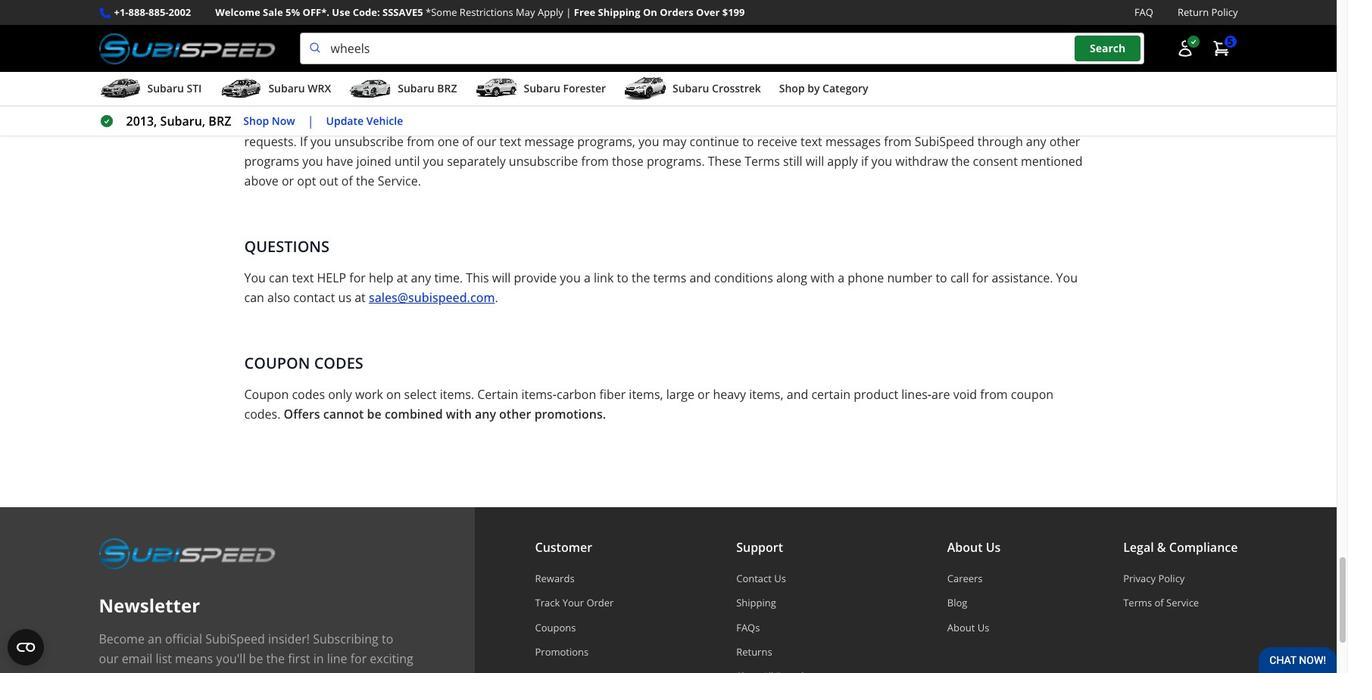 Task type: describe. For each thing, give the bounding box(es) containing it.
subaru for subaru wrx
[[269, 81, 305, 96]]

text up the for
[[343, 35, 365, 52]]

text up different
[[523, 35, 545, 52]]

generate
[[987, 55, 1038, 71]]

to up which
[[687, 55, 699, 71]]

you down the one
[[423, 153, 444, 170]]

different
[[525, 55, 574, 71]]

for right call
[[973, 270, 989, 287]]

coupon codes only work on select items. certain items‒carbon fiber items, large or heavy items, and certain product lines‒are void from coupon codes.
[[244, 387, 1054, 423]]

the inside become an official subispeed insider! subscribing to our email list means you'll be the first in line for exciting news, discounts, and more. let's get started!
[[266, 651, 285, 668]]

stop
[[261, 35, 286, 52]]

1 horizontal spatial through
[[978, 133, 1023, 150]]

1 vertical spatial message
[[659, 94, 708, 111]]

legal & compliance
[[1124, 540, 1238, 556]]

you right if on the left top
[[311, 133, 331, 150]]

subaru brz button
[[349, 75, 457, 105]]

service
[[711, 114, 750, 130]]

text up one).
[[894, 35, 916, 52]]

search button
[[1075, 36, 1141, 61]]

the down requested
[[355, 114, 373, 130]]

you right (if at the right
[[779, 74, 799, 91]]

coupon
[[244, 387, 289, 403]]

subaru forester button
[[475, 75, 606, 105]]

this
[[466, 270, 489, 287]]

lines‒are
[[902, 387, 951, 403]]

1 vertical spatial can
[[244, 290, 264, 306]]

rewards
[[535, 572, 575, 586]]

our inside to stop receiving text messages from subispeed, text the word stop to 85373 any time or reply stop to any of the text messages you have received from subispeed. for services operated through a different number, text stop to that number to opt out. your opt-out request may generate either a confirmation text or a texted request to clarify the text message program to which it applies (if you have more than one). to complete your opt-out, please provide the requested clarification. you acknowledge that the text message platform may not recognize and respond to unsubscribe requests that do not include the stop keyword command and agree that subispeed and its service providers will have no liability for failing to honor such requests. if you unsubscribe from one of our text message programs, you may continue to receive text messages from subispeed through any other programs you have joined until you separately unsubscribe from those programs. these terms still will apply if you withdraw the consent mentioned above or opt out of the service.
[[477, 133, 497, 150]]

and inside you can text help for help at any time. this will provide you a link to the terms and conditions along with a phone number to call for assistance. you can also contact us at
[[690, 270, 711, 287]]

a left different
[[515, 55, 522, 71]]

policy for privacy policy
[[1159, 572, 1185, 586]]

with inside you can text help for help at any time. this will provide you a link to the terms and conditions along with a phone number to call for assistance. you can also contact us at
[[811, 270, 835, 287]]

0 vertical spatial subispeed
[[607, 114, 667, 130]]

or down programs
[[282, 173, 294, 190]]

select
[[404, 387, 437, 403]]

wrx
[[308, 81, 331, 96]]

if
[[862, 153, 869, 170]]

1 about from the top
[[948, 540, 983, 556]]

stop up out.
[[787, 35, 817, 52]]

those
[[612, 153, 644, 170]]

1 horizontal spatial may
[[764, 94, 788, 111]]

for inside become an official subispeed insider! subscribing to our email list means you'll be the first in line for exciting news, discounts, and more. let's get started!
[[351, 651, 367, 668]]

newsletter
[[99, 593, 200, 618]]

blog
[[948, 597, 968, 610]]

us for contact us link
[[775, 572, 786, 586]]

the inside you can text help for help at any time. this will provide you a link to the terms and conditions along with a phone number to call for assistance. you can also contact us at
[[632, 270, 650, 287]]

complete
[[944, 74, 997, 91]]

0 horizontal spatial you
[[244, 270, 266, 287]]

blog link
[[948, 597, 1001, 610]]

become
[[99, 631, 145, 648]]

questions
[[244, 237, 330, 257]]

or down the for
[[345, 74, 357, 91]]

subaru sti button
[[99, 75, 202, 105]]

and left "its"
[[670, 114, 691, 130]]

0 vertical spatial message
[[555, 74, 604, 91]]

brz inside dropdown button
[[437, 81, 457, 96]]

text up program at left
[[629, 55, 651, 71]]

1 horizontal spatial not
[[791, 94, 810, 111]]

from down the stop
[[244, 55, 272, 71]]

1 horizontal spatial at
[[397, 270, 408, 287]]

restrictions
[[460, 5, 514, 19]]

from up operated
[[427, 35, 454, 52]]

withdraw
[[896, 153, 949, 170]]

return
[[1178, 5, 1209, 19]]

1 vertical spatial opt
[[297, 173, 316, 190]]

have down recognize
[[832, 114, 859, 130]]

terms inside to stop receiving text messages from subispeed, text the word stop to 85373 any time or reply stop to any of the text messages you have received from subispeed. for services operated through a different number, text stop to that number to opt out. your opt-out request may generate either a confirmation text or a texted request to clarify the text message program to which it applies (if you have more than one). to complete your opt-out, please provide the requested clarification. you acknowledge that the text message platform may not recognize and respond to unsubscribe requests that do not include the stop keyword command and agree that subispeed and its service providers will have no liability for failing to honor such requests. if you unsubscribe from one of our text message programs, you may continue to receive text messages from subispeed through any other programs you have joined until you separately unsubscribe from those programs. these terms still will apply if you withdraw the consent mentioned above or opt out of the service.
[[745, 153, 780, 170]]

shop now
[[243, 113, 295, 128]]

2 about us from the top
[[948, 621, 990, 635]]

track
[[535, 597, 560, 610]]

track your order
[[535, 597, 614, 610]]

a right either
[[1077, 55, 1084, 71]]

stop down requested
[[376, 114, 406, 130]]

2 horizontal spatial messages
[[919, 35, 975, 52]]

welcome sale 5% off*. use code: sssave5
[[215, 5, 423, 19]]

clarification.
[[413, 94, 481, 111]]

other inside to stop receiving text messages from subispeed, text the word stop to 85373 any time or reply stop to any of the text messages you have received from subispeed. for services operated through a different number, text stop to that number to opt out. your opt-out request may generate either a confirmation text or a texted request to clarify the text message program to which it applies (if you have more than one). to complete your opt-out, please provide the requested clarification. you acknowledge that the text message platform may not recognize and respond to unsubscribe requests that do not include the stop keyword command and agree that subispeed and its service providers will have no liability for failing to honor such requests. if you unsubscribe from one of our text message programs, you may continue to receive text messages from subispeed through any other programs you have joined until you separately unsubscribe from those programs. these terms still will apply if you withdraw the consent mentioned above or opt out of the service.
[[1050, 133, 1081, 150]]

to down reply
[[776, 55, 788, 71]]

the
[[311, 2, 339, 22]]

0 horizontal spatial request
[[410, 74, 453, 91]]

2013, subaru, brz
[[126, 113, 231, 130]]

button image
[[1176, 39, 1195, 58]]

stop right to
[[269, 2, 307, 22]]

recognize
[[813, 94, 868, 111]]

of right the one
[[462, 133, 474, 150]]

search input field
[[300, 33, 1145, 65]]

you up 'those'
[[639, 133, 660, 150]]

2 about from the top
[[948, 621, 975, 635]]

programs.
[[647, 153, 705, 170]]

careers link
[[948, 572, 1001, 586]]

and inside coupon codes only work on select items. certain items‒carbon fiber items, large or heavy items, and certain product lines‒are void from coupon codes.
[[787, 387, 809, 403]]

0 horizontal spatial may
[[663, 133, 687, 150]]

to down service
[[743, 133, 754, 150]]

word
[[570, 35, 599, 52]]

an
[[148, 631, 162, 648]]

conditions
[[715, 270, 773, 287]]

1 subispeed logo image from the top
[[99, 33, 276, 65]]

one).
[[895, 74, 924, 91]]

still
[[784, 153, 803, 170]]

a left texted
[[361, 74, 367, 91]]

our inside become an official subispeed insider! subscribing to our email list means you'll be the first in line for exciting news, discounts, and more. let's get started!
[[99, 651, 119, 668]]

of left service.
[[342, 173, 353, 190]]

stop down 85373
[[654, 55, 684, 71]]

phone
[[848, 270, 885, 287]]

first
[[288, 651, 310, 668]]

work
[[355, 387, 383, 403]]

subispeed inside become an official subispeed insider! subscribing to our email list means you'll be the first in line for exciting news, discounts, and more. let's get started!
[[205, 631, 265, 648]]

subaru for subaru crosstrek
[[673, 81, 710, 96]]

885-
[[149, 5, 169, 19]]

requests.
[[244, 133, 297, 150]]

to stop receiving text messages from subispeed, text the word stop to 85373 any time or reply stop to any of the text messages you have received from subispeed. for services operated through a different number, text stop to that number to opt out. your opt-out request may generate either a confirmation text or a texted request to clarify the text message program to which it applies (if you have more than one). to complete your opt-out, please provide the requested clarification. you acknowledge that the text message platform may not recognize and respond to unsubscribe requests that do not include the stop keyword command and agree that subispeed and its service providers will have no liability for failing to honor such requests. if you unsubscribe from one of our text message programs, you may continue to receive text messages from subispeed through any other programs you have joined until you separately unsubscribe from those programs. these terms still will apply if you withdraw the consent mentioned above or opt out of the service.
[[244, 35, 1084, 190]]

0 horizontal spatial not
[[288, 114, 307, 130]]

you down if on the left top
[[302, 153, 323, 170]]

track your order link
[[535, 597, 614, 610]]

0 vertical spatial may
[[960, 55, 984, 71]]

the down program at left
[[612, 94, 631, 111]]

services
[[363, 55, 409, 71]]

consent
[[973, 153, 1018, 170]]

and down acknowledge
[[521, 114, 543, 130]]

such
[[1032, 114, 1058, 130]]

by
[[808, 81, 820, 96]]

of left service
[[1155, 597, 1164, 610]]

or inside coupon codes only work on select items. certain items‒carbon fiber items, large or heavy items, and certain product lines‒are void from coupon codes.
[[698, 387, 710, 403]]

codes
[[314, 353, 364, 374]]

1 horizontal spatial be
[[367, 406, 382, 423]]

0 horizontal spatial other
[[499, 406, 532, 423]]

2 vertical spatial message
[[525, 133, 574, 150]]

to right link
[[617, 270, 629, 287]]

than
[[866, 74, 892, 91]]

you'll
[[216, 651, 246, 668]]

number inside to stop receiving text messages from subispeed, text the word stop to 85373 any time or reply stop to any of the text messages you have received from subispeed. for services operated through a different number, text stop to that number to opt out. your opt-out request may generate either a confirmation text or a texted request to clarify the text message program to which it applies (if you have more than one). to complete your opt-out, please provide the requested clarification. you acknowledge that the text message platform may not recognize and respond to unsubscribe requests that do not include the stop keyword command and agree that subispeed and its service providers will have no liability for failing to honor such requests. if you unsubscribe from one of our text message programs, you may continue to receive text messages from subispeed through any other programs you have joined until you separately unsubscribe from those programs. these terms still will apply if you withdraw the consent mentioned above or opt out of the service.
[[728, 55, 773, 71]]

in
[[313, 651, 324, 668]]

line
[[327, 651, 347, 668]]

out,
[[1052, 74, 1074, 91]]

1 vertical spatial with
[[446, 406, 472, 423]]

1 vertical spatial shipping
[[737, 597, 777, 610]]

the up than
[[873, 35, 891, 52]]

provide inside you can text help for help at any time. this will provide you a link to the terms and conditions along with a phone number to call for assistance. you can also contact us at
[[514, 270, 557, 287]]

0 vertical spatial can
[[269, 270, 289, 287]]

and down than
[[871, 94, 892, 111]]

these
[[708, 153, 742, 170]]

0 vertical spatial us
[[986, 540, 1001, 556]]

about us link
[[948, 621, 1001, 635]]

discounts,
[[135, 671, 192, 674]]

to left 85373
[[635, 35, 647, 52]]

have left joined at top left
[[326, 153, 353, 170]]

have up the generate
[[1002, 35, 1029, 52]]

any left time
[[688, 35, 708, 52]]

promotions
[[535, 645, 589, 659]]

respond
[[896, 94, 943, 111]]

to left which
[[660, 74, 671, 91]]

sssave5
[[383, 5, 423, 19]]

that up 'programs,'
[[581, 114, 604, 130]]

1 horizontal spatial terms
[[1124, 597, 1153, 610]]

faq
[[1135, 5, 1154, 19]]

subaru sti
[[147, 81, 202, 96]]

a left phone
[[838, 270, 845, 287]]

a subaru forester thumbnail image image
[[475, 77, 518, 100]]

1 horizontal spatial messages
[[826, 133, 881, 150]]

confirmation
[[244, 74, 317, 91]]

returns
[[737, 645, 773, 659]]

for up us on the top left of the page
[[350, 270, 366, 287]]

to up clarification.
[[456, 74, 468, 91]]

contact
[[737, 572, 772, 586]]

also
[[267, 290, 290, 306]]

us
[[338, 290, 352, 306]]

*some
[[426, 5, 457, 19]]

acknowledge
[[509, 94, 583, 111]]

receive
[[757, 133, 798, 150]]

&
[[1158, 540, 1167, 556]]

0 vertical spatial opt-
[[868, 55, 891, 71]]

you inside to stop receiving text messages from subispeed, text the word stop to 85373 any time or reply stop to any of the text messages you have received from subispeed. for services operated through a different number, text stop to that number to opt out. your opt-out request may generate either a confirmation text or a texted request to clarify the text message program to which it applies (if you have more than one). to complete your opt-out, please provide the requested clarification. you acknowledge that the text message platform may not recognize and respond to unsubscribe requests that do not include the stop keyword command and agree that subispeed and its service providers will have no liability for failing to honor such requests. if you unsubscribe from one of our text message programs, you may continue to receive text messages from subispeed through any other programs you have joined until you separately unsubscribe from those programs. these terms still will apply if you withdraw the consent mentioned above or opt out of the service.
[[485, 94, 506, 111]]

text down program at left
[[634, 94, 656, 111]]

apply
[[828, 153, 858, 170]]

0 horizontal spatial messages
[[368, 35, 424, 52]]

any up out.
[[835, 35, 855, 52]]

link
[[594, 270, 614, 287]]

a left link
[[584, 270, 591, 287]]

let's
[[257, 671, 282, 674]]

5 button
[[1205, 33, 1238, 64]]

from down liability
[[884, 133, 912, 150]]



Task type: vqa. For each thing, say whether or not it's contained in the screenshot.
top ARP
no



Task type: locate. For each thing, give the bounding box(es) containing it.
large
[[667, 387, 695, 403]]

a subaru wrx thumbnail image image
[[220, 77, 262, 100]]

1 vertical spatial at
[[355, 290, 366, 306]]

1 horizontal spatial to
[[927, 74, 941, 91]]

our up news,
[[99, 651, 119, 668]]

that down please on the top
[[244, 114, 267, 130]]

you up the generate
[[978, 35, 999, 52]]

of up than
[[858, 35, 870, 52]]

shop by category button
[[780, 75, 869, 105]]

any inside you can text help for help at any time. this will provide you a link to the terms and conditions along with a phone number to call for assistance. you can also contact us at
[[411, 270, 431, 287]]

1 vertical spatial about
[[948, 621, 975, 635]]

and inside become an official subispeed insider! subscribing to our email list means you'll be the first in line for exciting news, discounts, and more. let's get started!
[[195, 671, 217, 674]]

1 vertical spatial |
[[307, 113, 314, 130]]

platform
[[712, 94, 761, 111]]

fiber
[[600, 387, 626, 403]]

1 horizontal spatial brz
[[437, 81, 457, 96]]

1 horizontal spatial unsubscribe
[[509, 153, 578, 170]]

open widget image
[[8, 630, 44, 666]]

through down subispeed,
[[467, 55, 512, 71]]

contact
[[294, 290, 335, 306]]

messages up complete
[[919, 35, 975, 52]]

0 vertical spatial request
[[913, 55, 957, 71]]

out up one).
[[891, 55, 910, 71]]

or right time
[[740, 35, 752, 52]]

may up providers
[[764, 94, 788, 111]]

1 vertical spatial about us
[[948, 621, 990, 635]]

vehicle
[[367, 113, 403, 128]]

faqs link
[[737, 621, 825, 635]]

1 horizontal spatial can
[[269, 270, 289, 287]]

2 horizontal spatial may
[[960, 55, 984, 71]]

use
[[332, 5, 350, 19]]

terms of service link
[[1124, 597, 1238, 610]]

not right do
[[288, 114, 307, 130]]

may
[[960, 55, 984, 71], [764, 94, 788, 111], [663, 133, 687, 150]]

us up the careers link
[[986, 540, 1001, 556]]

1 vertical spatial your
[[563, 597, 584, 610]]

from inside coupon codes only work on select items. certain items‒carbon fiber items, large or heavy items, and certain product lines‒are void from coupon codes.
[[981, 387, 1008, 403]]

provide inside to stop receiving text messages from subispeed, text the word stop to 85373 any time or reply stop to any of the text messages you have received from subispeed. for services operated through a different number, text stop to that number to opt out. your opt-out request may generate either a confirmation text or a texted request to clarify the text message program to which it applies (if you have more than one). to complete your opt-out, please provide the requested clarification. you acknowledge that the text message platform may not recognize and respond to unsubscribe requests that do not include the stop keyword command and agree that subispeed and its service providers will have no liability for failing to honor such requests. if you unsubscribe from one of our text message programs, you may continue to receive text messages from subispeed through any other programs you have joined until you separately unsubscribe from those programs. these terms still will apply if you withdraw the consent mentioned above or opt out of the service.
[[284, 94, 327, 111]]

2 horizontal spatial you
[[1057, 270, 1078, 287]]

certain
[[812, 387, 851, 403]]

1 horizontal spatial other
[[1050, 133, 1081, 150]]

0 vertical spatial number
[[728, 55, 773, 71]]

text up acknowledge
[[530, 74, 551, 91]]

2 vertical spatial will
[[492, 270, 511, 287]]

0 vertical spatial at
[[397, 270, 408, 287]]

can
[[269, 270, 289, 287], [244, 290, 264, 306]]

a subaru brz thumbnail image image
[[349, 77, 392, 100]]

about us up the careers link
[[948, 540, 1001, 556]]

1 vertical spatial provide
[[514, 270, 557, 287]]

assistance.
[[992, 270, 1054, 287]]

only
[[328, 387, 352, 403]]

you inside you can text help for help at any time. this will provide you a link to the terms and conditions along with a phone number to call for assistance. you can also contact us at
[[560, 270, 581, 287]]

coupon
[[1011, 387, 1054, 403]]

0 horizontal spatial to
[[244, 35, 258, 52]]

until
[[395, 153, 420, 170]]

1 subaru from the left
[[147, 81, 184, 96]]

the up let's
[[266, 651, 285, 668]]

subaru crosstrek
[[673, 81, 761, 96]]

0 vertical spatial with
[[811, 270, 835, 287]]

subaru inside dropdown button
[[147, 81, 184, 96]]

will up .
[[492, 270, 511, 287]]

which
[[675, 74, 708, 91]]

1 horizontal spatial number
[[888, 270, 933, 287]]

0 vertical spatial brz
[[437, 81, 457, 96]]

to inside become an official subispeed insider! subscribing to our email list means you'll be the first in line for exciting news, discounts, and more. let's get started!
[[382, 631, 393, 648]]

0 vertical spatial through
[[467, 55, 512, 71]]

orders
[[660, 5, 694, 19]]

0 horizontal spatial can
[[244, 290, 264, 306]]

shipping down contact at bottom right
[[737, 597, 777, 610]]

items.
[[440, 387, 474, 403]]

the up different
[[548, 35, 567, 52]]

out.
[[813, 55, 835, 71]]

1 horizontal spatial opt-
[[1029, 74, 1052, 91]]

subaru brz
[[398, 81, 457, 96]]

| left free
[[566, 5, 572, 19]]

0 vertical spatial out
[[891, 55, 910, 71]]

providers
[[753, 114, 807, 130]]

5 subaru from the left
[[673, 81, 710, 96]]

to right failing
[[980, 114, 991, 130]]

to up failing
[[946, 94, 957, 111]]

receiving
[[289, 35, 340, 52]]

0 vertical spatial not
[[791, 94, 810, 111]]

| up if on the left top
[[307, 113, 314, 130]]

messages up apply
[[826, 133, 881, 150]]

text down the for
[[320, 74, 342, 91]]

0 horizontal spatial shop
[[243, 113, 269, 128]]

the down joined at top left
[[356, 173, 375, 190]]

0 horizontal spatial provide
[[284, 94, 327, 111]]

a subaru sti thumbnail image image
[[99, 77, 141, 100]]

0 horizontal spatial unsubscribe
[[335, 133, 404, 150]]

and down means
[[195, 671, 217, 674]]

1 horizontal spatial with
[[811, 270, 835, 287]]

news,
[[99, 671, 131, 674]]

1 horizontal spatial policy
[[1212, 5, 1238, 19]]

subaru forester
[[524, 81, 606, 96]]

message down which
[[659, 94, 708, 111]]

request down operated
[[410, 74, 453, 91]]

honor
[[994, 114, 1029, 130]]

subispeed down a subaru crosstrek thumbnail image
[[607, 114, 667, 130]]

coupon codes
[[244, 353, 364, 374]]

out down include
[[319, 173, 338, 190]]

you right if
[[872, 153, 893, 170]]

the left terms
[[632, 270, 650, 287]]

888-
[[128, 5, 149, 19]]

more.
[[220, 671, 253, 674]]

unsubscribe up honor
[[961, 94, 1030, 111]]

0 vertical spatial will
[[810, 114, 829, 130]]

1 horizontal spatial |
[[566, 5, 572, 19]]

on
[[643, 5, 658, 19]]

support
[[737, 540, 784, 556]]

number inside you can text help for help at any time. this will provide you a link to the terms and conditions along with a phone number to call for assistance. you can also contact us at
[[888, 270, 933, 287]]

shop for shop by category
[[780, 81, 805, 96]]

opt- down either
[[1029, 74, 1052, 91]]

1 vertical spatial out
[[319, 173, 338, 190]]

the left the consent
[[952, 153, 970, 170]]

you right assistance.
[[1057, 270, 1078, 287]]

policy up terms of service link
[[1159, 572, 1185, 586]]

our down the command
[[477, 133, 497, 150]]

1 vertical spatial other
[[499, 406, 532, 423]]

1 horizontal spatial items,
[[750, 387, 784, 403]]

be down work
[[367, 406, 382, 423]]

will down recognize
[[810, 114, 829, 130]]

2 vertical spatial unsubscribe
[[509, 153, 578, 170]]

shop for shop now
[[243, 113, 269, 128]]

include
[[310, 114, 351, 130]]

1 horizontal spatial subispeed
[[607, 114, 667, 130]]

message down agree
[[525, 133, 574, 150]]

any up sales@subispeed.com
[[411, 270, 431, 287]]

liability
[[880, 114, 920, 130]]

messages up 'services'
[[368, 35, 424, 52]]

messages
[[368, 35, 424, 52], [919, 35, 975, 52], [826, 133, 881, 150]]

from down keyword
[[407, 133, 435, 150]]

1 vertical spatial subispeed
[[915, 133, 975, 150]]

1 vertical spatial unsubscribe
[[335, 133, 404, 150]]

stop
[[269, 2, 307, 22], [602, 35, 632, 52], [787, 35, 817, 52], [654, 55, 684, 71], [376, 114, 406, 130]]

2 horizontal spatial unsubscribe
[[961, 94, 1030, 111]]

subscribing
[[313, 631, 379, 648]]

time.
[[434, 270, 463, 287]]

email
[[122, 651, 153, 668]]

2 horizontal spatial subispeed
[[915, 133, 975, 150]]

0 horizontal spatial opt
[[297, 173, 316, 190]]

sti
[[187, 81, 202, 96]]

may
[[516, 5, 535, 19]]

other up mentioned
[[1050, 133, 1081, 150]]

0 horizontal spatial with
[[446, 406, 472, 423]]

0 vertical spatial provide
[[284, 94, 327, 111]]

unsubscribe
[[961, 94, 1030, 111], [335, 133, 404, 150], [509, 153, 578, 170]]

1 about us from the top
[[948, 540, 1001, 556]]

1 horizontal spatial our
[[477, 133, 497, 150]]

have
[[1002, 35, 1029, 52], [803, 74, 830, 91], [832, 114, 859, 130], [326, 153, 353, 170]]

offers
[[284, 406, 320, 423]]

subaru inside dropdown button
[[398, 81, 435, 96]]

|
[[566, 5, 572, 19], [307, 113, 314, 130]]

any down certain
[[475, 406, 496, 423]]

any down such
[[1027, 133, 1047, 150]]

1 vertical spatial subispeed logo image
[[99, 538, 276, 570]]

1 horizontal spatial out
[[891, 55, 910, 71]]

heavy
[[713, 387, 746, 403]]

that down number,
[[586, 94, 609, 111]]

unsubscribe down agree
[[509, 153, 578, 170]]

for inside to stop receiving text messages from subispeed, text the word stop to 85373 any time or reply stop to any of the text messages you have received from subispeed. for services operated through a different number, text stop to that number to opt out. your opt-out request may generate either a confirmation text or a texted request to clarify the text message program to which it applies (if you have more than one). to complete your opt-out, please provide the requested clarification. you acknowledge that the text message platform may not recognize and respond to unsubscribe requests that do not include the stop keyword command and agree that subispeed and its service providers will have no liability for failing to honor such requests. if you unsubscribe from one of our text message programs, you may continue to receive text messages from subispeed through any other programs you have joined until you separately unsubscribe from those programs. these terms still will apply if you withdraw the consent mentioned above or opt out of the service.
[[923, 114, 939, 130]]

have down out.
[[803, 74, 830, 91]]

shop down please on the top
[[243, 113, 269, 128]]

us for about us link
[[978, 621, 990, 635]]

brz right subaru,
[[209, 113, 231, 130]]

3 subaru from the left
[[398, 81, 435, 96]]

your
[[1000, 74, 1026, 91]]

your inside to stop receiving text messages from subispeed, text the word stop to 85373 any time or reply stop to any of the text messages you have received from subispeed. for services operated through a different number, text stop to that number to opt out. your opt-out request may generate either a confirmation text or a texted request to clarify the text message program to which it applies (if you have more than one). to complete your opt-out, please provide the requested clarification. you acknowledge that the text message platform may not recognize and respond to unsubscribe requests that do not include the stop keyword command and agree that subispeed and its service providers will have no liability for failing to honor such requests. if you unsubscribe from one of our text message programs, you may continue to receive text messages from subispeed through any other programs you have joined until you separately unsubscribe from those programs. these terms still will apply if you withdraw the consent mentioned above or opt out of the service.
[[838, 55, 865, 71]]

subaru for subaru sti
[[147, 81, 184, 96]]

0 vertical spatial unsubscribe
[[961, 94, 1030, 111]]

for
[[923, 114, 939, 130], [350, 270, 366, 287], [973, 270, 989, 287], [351, 651, 367, 668]]

subispeed logo image up newsletter
[[99, 538, 276, 570]]

a subaru crosstrek thumbnail image image
[[624, 77, 667, 100]]

0 vertical spatial shop
[[780, 81, 805, 96]]

the right clarify
[[508, 74, 527, 91]]

program
[[607, 74, 657, 91]]

0 horizontal spatial through
[[467, 55, 512, 71]]

update
[[326, 113, 364, 128]]

1 vertical spatial not
[[288, 114, 307, 130]]

1 horizontal spatial shop
[[780, 81, 805, 96]]

1 vertical spatial be
[[249, 651, 263, 668]]

from down 'programs,'
[[582, 153, 609, 170]]

terms down receive
[[745, 153, 780, 170]]

1 horizontal spatial provide
[[514, 270, 557, 287]]

4 subaru from the left
[[524, 81, 561, 96]]

text inside you can text help for help at any time. this will provide you a link to the terms and conditions along with a phone number to call for assistance. you can also contact us at
[[292, 270, 314, 287]]

will right "still"
[[806, 153, 825, 170]]

2 vertical spatial may
[[663, 133, 687, 150]]

to up exciting
[[382, 631, 393, 648]]

opt- up than
[[868, 55, 891, 71]]

1 vertical spatial us
[[775, 572, 786, 586]]

subaru for subaru brz
[[398, 81, 435, 96]]

service.
[[378, 173, 421, 190]]

codes.
[[244, 406, 281, 423]]

0 vertical spatial opt
[[791, 55, 810, 71]]

0 vertical spatial be
[[367, 406, 382, 423]]

will
[[810, 114, 829, 130], [806, 153, 825, 170], [492, 270, 511, 287]]

subaru left sti
[[147, 81, 184, 96]]

2013,
[[126, 113, 157, 130]]

faq link
[[1135, 5, 1154, 21]]

opt down if on the left top
[[297, 173, 316, 190]]

subispeed logo image
[[99, 33, 276, 65], [99, 538, 276, 570]]

the up 'update'
[[330, 94, 349, 111]]

2 items, from the left
[[750, 387, 784, 403]]

1 vertical spatial to
[[927, 74, 941, 91]]

0 horizontal spatial be
[[249, 651, 263, 668]]

to right one).
[[927, 74, 941, 91]]

0 horizontal spatial at
[[355, 290, 366, 306]]

2 subispeed logo image from the top
[[99, 538, 276, 570]]

you
[[485, 94, 506, 111], [244, 270, 266, 287], [1057, 270, 1078, 287]]

0 vertical spatial |
[[566, 5, 572, 19]]

text up "still"
[[801, 133, 823, 150]]

text down the command
[[500, 133, 522, 150]]

void
[[954, 387, 978, 403]]

received
[[1032, 35, 1080, 52]]

update vehicle button
[[326, 113, 403, 130]]

combined
[[385, 406, 443, 423]]

0 horizontal spatial out
[[319, 173, 338, 190]]

subaru wrx
[[269, 81, 331, 96]]

0 horizontal spatial shipping
[[598, 5, 641, 19]]

shop inside dropdown button
[[780, 81, 805, 96]]

to left call
[[936, 270, 948, 287]]

about up careers
[[948, 540, 983, 556]]

1 items, from the left
[[629, 387, 664, 403]]

to up out.
[[820, 35, 832, 52]]

+1-888-885-2002
[[114, 5, 191, 19]]

0 vertical spatial subispeed logo image
[[99, 33, 276, 65]]

$199
[[723, 5, 745, 19]]

your up more
[[838, 55, 865, 71]]

0 vertical spatial your
[[838, 55, 865, 71]]

or
[[740, 35, 752, 52], [345, 74, 357, 91], [282, 173, 294, 190], [698, 387, 710, 403]]

order
[[587, 597, 614, 610]]

not up providers
[[791, 94, 810, 111]]

1 vertical spatial will
[[806, 153, 825, 170]]

*some restrictions may apply | free shipping on orders over $199
[[426, 5, 745, 19]]

subaru for subaru forester
[[524, 81, 561, 96]]

2 subaru from the left
[[269, 81, 305, 96]]

0 horizontal spatial policy
[[1159, 572, 1185, 586]]

1 vertical spatial policy
[[1159, 572, 1185, 586]]

1 horizontal spatial opt
[[791, 55, 810, 71]]

from right void
[[981, 387, 1008, 403]]

be inside become an official subispeed insider! subscribing to our email list means you'll be the first in line for exciting news, discounts, and more. let's get started!
[[249, 651, 263, 668]]

to
[[244, 2, 265, 22]]

0 horizontal spatial opt-
[[868, 55, 891, 71]]

opt left out.
[[791, 55, 810, 71]]

subispeed logo image down 2002
[[99, 33, 276, 65]]

request
[[913, 55, 957, 71], [410, 74, 453, 91]]

subispeed down failing
[[915, 133, 975, 150]]

0 horizontal spatial number
[[728, 55, 773, 71]]

for down the respond
[[923, 114, 939, 130]]

1 vertical spatial may
[[764, 94, 788, 111]]

sale
[[263, 5, 283, 19]]

stop up number,
[[602, 35, 632, 52]]

1 vertical spatial number
[[888, 270, 933, 287]]

1 vertical spatial opt-
[[1029, 74, 1052, 91]]

0 horizontal spatial items,
[[629, 387, 664, 403]]

with right along
[[811, 270, 835, 287]]

other down certain
[[499, 406, 532, 423]]

(if
[[765, 74, 776, 91]]

shop
[[780, 81, 805, 96], [243, 113, 269, 128]]

subaru wrx button
[[220, 75, 331, 105]]

customer
[[535, 540, 593, 556]]

1 horizontal spatial your
[[838, 55, 865, 71]]

0 vertical spatial to
[[244, 35, 258, 52]]

will inside you can text help for help at any time. this will provide you a link to the terms and conditions along with a phone number to call for assistance. you can also contact us at
[[492, 270, 511, 287]]

subispeed
[[607, 114, 667, 130], [915, 133, 975, 150], [205, 631, 265, 648]]

2002
[[169, 5, 191, 19]]

time
[[711, 35, 737, 52]]

may up programs.
[[663, 133, 687, 150]]

1 horizontal spatial shipping
[[737, 597, 777, 610]]

1 horizontal spatial request
[[913, 55, 957, 71]]

that up it
[[702, 55, 725, 71]]

help
[[317, 270, 346, 287]]

1 vertical spatial brz
[[209, 113, 231, 130]]

policy for return policy
[[1212, 5, 1238, 19]]

help
[[369, 270, 394, 287]]

promotions.
[[535, 406, 606, 423]]

to stop the service
[[244, 2, 402, 22]]

1 vertical spatial our
[[99, 651, 119, 668]]



